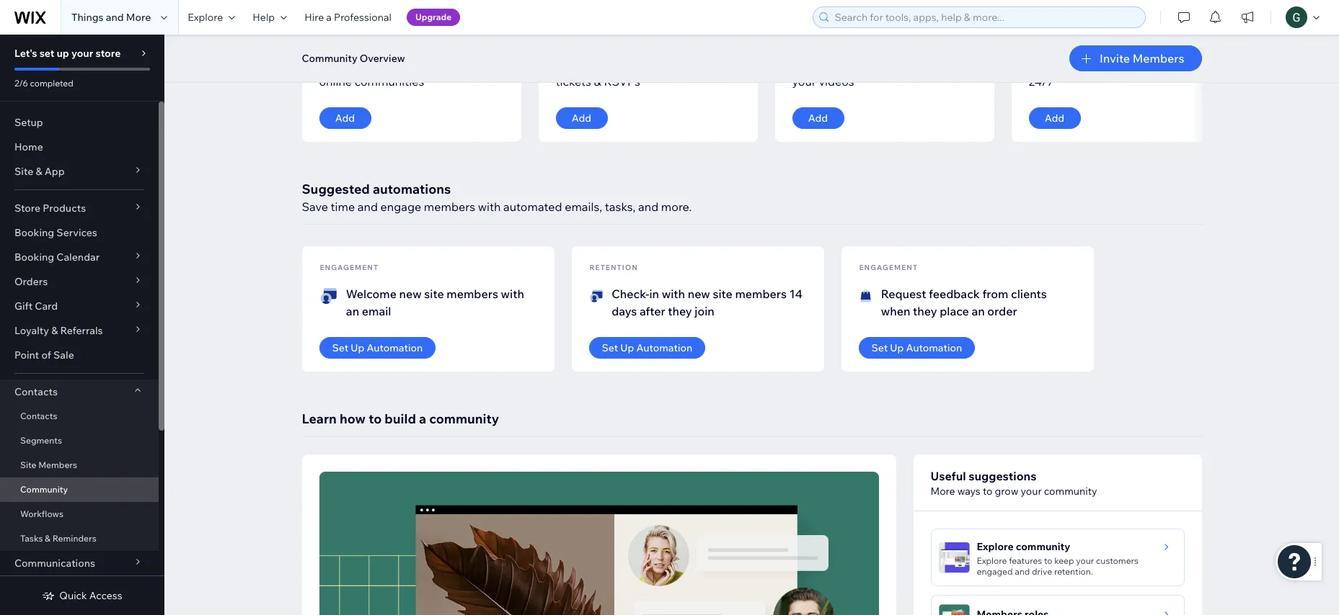 Task type: locate. For each thing, give the bounding box(es) containing it.
1 horizontal spatial members
[[1133, 51, 1185, 66]]

booking for booking calendar
[[14, 251, 54, 264]]

set up automation for check-in with new site members 14 days after they join
[[602, 342, 693, 355]]

2 set up automation button from the left
[[589, 338, 706, 359]]

new
[[399, 287, 422, 301], [688, 287, 710, 301]]

3 set from the left
[[872, 342, 888, 355]]

add down online
[[335, 112, 355, 125]]

1 horizontal spatial more
[[931, 485, 955, 498]]

wix inside "wix video everything you need to showcase your videos"
[[792, 34, 816, 50]]

1 horizontal spatial an
[[972, 304, 985, 319]]

site members link
[[0, 454, 159, 478]]

14
[[789, 287, 803, 301]]

set up automation button for request feedback from clients when they place an order
[[859, 338, 975, 359]]

set up automation down the after
[[602, 342, 693, 355]]

4 add button from the left
[[1029, 107, 1081, 129]]

members inside invite members button
[[1133, 51, 1185, 66]]

2 set from the left
[[602, 342, 618, 355]]

and
[[106, 11, 124, 24], [347, 57, 368, 71], [358, 200, 378, 214], [638, 200, 659, 214], [1015, 567, 1030, 578]]

3 set up automation button from the left
[[859, 338, 975, 359]]

1 engagement from the left
[[320, 263, 379, 273]]

groups
[[346, 34, 392, 50]]

orders
[[14, 276, 48, 288]]

24/7
[[1029, 74, 1054, 89]]

tickets
[[556, 74, 591, 89]]

add down videos
[[808, 112, 828, 125]]

& inside 'link'
[[45, 534, 50, 545]]

community
[[302, 52, 357, 65], [20, 485, 68, 495]]

to inside "wix video everything you need to showcase your videos"
[[905, 57, 916, 71]]

set down when
[[872, 342, 888, 355]]

explore up "engaged"
[[977, 541, 1014, 554]]

your
[[71, 47, 93, 60], [1049, 57, 1073, 71], [792, 74, 816, 89], [1021, 485, 1042, 498], [1076, 556, 1094, 567]]

site for site members
[[20, 460, 36, 471]]

4 wix from the left
[[1029, 34, 1053, 50]]

1 horizontal spatial a
[[419, 411, 426, 428]]

set up automation
[[332, 342, 423, 355], [602, 342, 693, 355], [872, 342, 962, 355]]

store products button
[[0, 196, 159, 221]]

community up the workflows
[[20, 485, 68, 495]]

booking
[[14, 226, 54, 239], [14, 251, 54, 264]]

0 horizontal spatial more
[[126, 11, 151, 24]]

1 horizontal spatial set
[[602, 342, 618, 355]]

2 new from the left
[[688, 287, 710, 301]]

more
[[126, 11, 151, 24], [931, 485, 955, 498]]

automation for new
[[367, 342, 423, 355]]

set for welcome new site members with an email
[[332, 342, 348, 355]]

monetizable
[[417, 57, 483, 71]]

community inside sidebar element
[[20, 485, 68, 495]]

site & app
[[14, 165, 65, 178]]

to inside explore features to keep your customers engaged and drive retention.
[[1044, 556, 1053, 567]]

community right build
[[429, 411, 499, 428]]

an right place at the right
[[972, 304, 985, 319]]

booking inside booking services link
[[14, 226, 54, 239]]

contacts for 'contacts' link
[[20, 411, 57, 422]]

they down request
[[913, 304, 937, 319]]

2 horizontal spatial set
[[872, 342, 888, 355]]

wix for wix groups
[[319, 34, 343, 50]]

add button down 24/7
[[1029, 107, 1081, 129]]

0 vertical spatial community
[[302, 52, 357, 65]]

wix inside 'wix events & tickets event management platform for tickets & rsvps'
[[556, 34, 580, 50]]

3 add from the left
[[808, 112, 828, 125]]

3 wix from the left
[[792, 34, 816, 50]]

an inside welcome new site members with an email
[[346, 304, 359, 319]]

your right keep
[[1076, 556, 1094, 567]]

completed
[[30, 78, 73, 89]]

app
[[45, 165, 65, 178]]

members inside suggested automations save time and engage members with automated emails, tasks, and more.
[[424, 200, 475, 214]]

1 horizontal spatial automation
[[636, 342, 693, 355]]

1 new from the left
[[399, 287, 422, 301]]

4 add from the left
[[1045, 112, 1065, 125]]

2 automation from the left
[[636, 342, 693, 355]]

with inside welcome new site members with an email
[[501, 287, 524, 301]]

set up automation button down the after
[[589, 338, 706, 359]]

to right how
[[369, 411, 382, 428]]

emails,
[[565, 200, 602, 214]]

automation
[[367, 342, 423, 355], [636, 342, 693, 355], [906, 342, 962, 355]]

and left the drive
[[1015, 567, 1030, 578]]

& inside dropdown button
[[36, 165, 42, 178]]

1 vertical spatial members
[[38, 460, 77, 471]]

& inside "popup button"
[[51, 325, 58, 338]]

0 horizontal spatial set
[[332, 342, 348, 355]]

site members
[[20, 460, 77, 471]]

2 vertical spatial community
[[1016, 541, 1071, 554]]

2 list from the top
[[302, 247, 1202, 372]]

more for suggestions
[[931, 485, 955, 498]]

contacts inside popup button
[[14, 386, 58, 399]]

list containing welcome new site members with an email
[[302, 247, 1202, 372]]

1 set up automation from the left
[[332, 342, 423, 355]]

your down everything
[[792, 74, 816, 89]]

a right build
[[419, 411, 426, 428]]

1 horizontal spatial engagement
[[859, 263, 918, 273]]

wix up let
[[1029, 34, 1053, 50]]

0 horizontal spatial they
[[668, 304, 692, 319]]

list
[[302, 0, 1231, 142], [302, 247, 1202, 372]]

1 horizontal spatial community
[[302, 52, 357, 65]]

community right grow
[[1044, 485, 1097, 498]]

add button down videos
[[792, 107, 844, 129]]

wix up everything
[[792, 34, 816, 50]]

set down the days
[[602, 342, 618, 355]]

booking down store
[[14, 226, 54, 239]]

sidebar element
[[0, 35, 164, 616]]

keep
[[1055, 556, 1074, 567]]

set up automation down when
[[872, 342, 962, 355]]

add button down the tickets
[[556, 107, 608, 129]]

explore left features
[[977, 556, 1007, 567]]

site up join
[[713, 287, 733, 301]]

to right need
[[905, 57, 916, 71]]

2 add button from the left
[[556, 107, 608, 129]]

add button down online
[[319, 107, 371, 129]]

to right ways
[[983, 485, 993, 498]]

2 horizontal spatial up
[[890, 342, 904, 355]]

your inside explore features to keep your customers engaged and drive retention.
[[1076, 556, 1094, 567]]

professional
[[334, 11, 392, 24]]

they inside request feedback from clients when they place an order
[[913, 304, 937, 319]]

explore
[[188, 11, 223, 24], [977, 541, 1014, 554], [977, 556, 1007, 567]]

community
[[429, 411, 499, 428], [1044, 485, 1097, 498], [1016, 541, 1071, 554]]

2 set up automation from the left
[[602, 342, 693, 355]]

setup link
[[0, 110, 159, 135]]

1 horizontal spatial set up automation button
[[589, 338, 706, 359]]

invite members button
[[1070, 45, 1202, 71]]

& left app
[[36, 165, 42, 178]]

wix inside wix groups host and manage monetizable online communities
[[319, 34, 343, 50]]

0 horizontal spatial set up automation button
[[319, 338, 436, 359]]

your inside sidebar element
[[71, 47, 93, 60]]

0 horizontal spatial an
[[346, 304, 359, 319]]

1 booking from the top
[[14, 226, 54, 239]]

set
[[39, 47, 54, 60]]

2 engagement from the left
[[859, 263, 918, 273]]

add down the tickets
[[572, 112, 592, 125]]

2 wix from the left
[[556, 34, 580, 50]]

they left join
[[668, 304, 692, 319]]

workflows link
[[0, 503, 159, 527]]

0 vertical spatial contacts
[[14, 386, 58, 399]]

your right let
[[1049, 57, 1073, 71]]

engagement up welcome
[[320, 263, 379, 273]]

up
[[351, 342, 364, 355], [620, 342, 634, 355], [890, 342, 904, 355]]

1 vertical spatial explore
[[977, 541, 1014, 554]]

1 an from the left
[[346, 304, 359, 319]]

store
[[95, 47, 121, 60]]

up down the days
[[620, 342, 634, 355]]

segments
[[20, 436, 62, 446]]

2 an from the left
[[972, 304, 985, 319]]

2 horizontal spatial set up automation
[[872, 342, 962, 355]]

1 site from the left
[[424, 287, 444, 301]]

new right welcome
[[399, 287, 422, 301]]

reminders
[[52, 534, 96, 545]]

things
[[71, 11, 104, 24]]

grow
[[995, 485, 1019, 498]]

community for community
[[20, 485, 68, 495]]

site inside site & app dropdown button
[[14, 165, 33, 178]]

an left email
[[346, 304, 359, 319]]

build
[[385, 411, 416, 428]]

contacts
[[14, 386, 58, 399], [20, 411, 57, 422]]

add for let
[[1045, 112, 1065, 125]]

customers
[[1096, 556, 1139, 567]]

explore left 'help'
[[188, 11, 223, 24]]

site inside welcome new site members with an email
[[424, 287, 444, 301]]

an
[[346, 304, 359, 319], [972, 304, 985, 319]]

explore inside explore features to keep your customers engaged and drive retention.
[[977, 556, 1007, 567]]

1 wix from the left
[[319, 34, 343, 50]]

0 vertical spatial more
[[126, 11, 151, 24]]

2 up from the left
[[620, 342, 634, 355]]

0 horizontal spatial automation
[[367, 342, 423, 355]]

& right loyalty
[[51, 325, 58, 338]]

site & app button
[[0, 159, 159, 184]]

1 automation from the left
[[367, 342, 423, 355]]

they inside check-in with new site members 14 days after they join
[[668, 304, 692, 319]]

1 vertical spatial list
[[302, 247, 1202, 372]]

set up automation button down when
[[859, 338, 975, 359]]

1 add button from the left
[[319, 107, 371, 129]]

1 they from the left
[[668, 304, 692, 319]]

wix up host
[[319, 34, 343, 50]]

set up automation button for check-in with new site members 14 days after they join
[[589, 338, 706, 359]]

and down groups
[[347, 57, 368, 71]]

your right grow
[[1021, 485, 1042, 498]]

add button for &
[[556, 107, 608, 129]]

0 horizontal spatial engagement
[[320, 263, 379, 273]]

3 up from the left
[[890, 342, 904, 355]]

& for app
[[36, 165, 42, 178]]

everything
[[792, 57, 851, 71]]

1 set up automation button from the left
[[319, 338, 436, 359]]

2 they from the left
[[913, 304, 937, 319]]

1 up from the left
[[351, 342, 364, 355]]

with
[[478, 200, 501, 214], [501, 287, 524, 301], [662, 287, 685, 301]]

more right things
[[126, 11, 151, 24]]

chat
[[1056, 34, 1085, 50]]

your right up
[[71, 47, 93, 60]]

automation down place at the right
[[906, 342, 962, 355]]

1 add from the left
[[335, 112, 355, 125]]

members for site members
[[38, 460, 77, 471]]

more inside useful suggestions more ways to grow your community
[[931, 485, 955, 498]]

set up automation down email
[[332, 342, 423, 355]]

engagement up request
[[859, 263, 918, 273]]

save
[[302, 200, 328, 214]]

site down segments
[[20, 460, 36, 471]]

calendar
[[56, 251, 100, 264]]

list containing wix groups
[[302, 0, 1231, 142]]

2 add from the left
[[572, 112, 592, 125]]

community up features
[[1016, 541, 1071, 554]]

quick access
[[59, 590, 122, 603]]

visitors
[[1104, 57, 1143, 71]]

3 automation from the left
[[906, 342, 962, 355]]

0 horizontal spatial set up automation
[[332, 342, 423, 355]]

1 vertical spatial site
[[20, 460, 36, 471]]

0 vertical spatial booking
[[14, 226, 54, 239]]

set up automation button for welcome new site members with an email
[[319, 338, 436, 359]]

automation down the after
[[636, 342, 693, 355]]

invite members
[[1100, 51, 1185, 66]]

and inside explore features to keep your customers engaged and drive retention.
[[1015, 567, 1030, 578]]

new inside welcome new site members with an email
[[399, 287, 422, 301]]

site right welcome
[[424, 287, 444, 301]]

contacts up segments
[[20, 411, 57, 422]]

your inside "wix video everything you need to showcase your videos"
[[792, 74, 816, 89]]

0 vertical spatial explore
[[188, 11, 223, 24]]

1 set from the left
[[332, 342, 348, 355]]

check-in with new site members 14 days after they join
[[612, 287, 803, 319]]

site down home
[[14, 165, 33, 178]]

2 horizontal spatial automation
[[906, 342, 962, 355]]

add button
[[319, 107, 371, 129], [556, 107, 608, 129], [792, 107, 844, 129], [1029, 107, 1081, 129]]

referrals
[[60, 325, 103, 338]]

contacts down the point of sale
[[14, 386, 58, 399]]

0 vertical spatial site
[[14, 165, 33, 178]]

contacts link
[[0, 405, 159, 429]]

to left keep
[[1044, 556, 1053, 567]]

community link
[[0, 478, 159, 503]]

booking up orders
[[14, 251, 54, 264]]

0 vertical spatial list
[[302, 0, 1231, 142]]

home link
[[0, 135, 159, 159]]

1 vertical spatial contacts
[[20, 411, 57, 422]]

and inside wix groups host and manage monetizable online communities
[[347, 57, 368, 71]]

automation for in
[[636, 342, 693, 355]]

1 horizontal spatial new
[[688, 287, 710, 301]]

from
[[983, 287, 1009, 301]]

set up automation button
[[319, 338, 436, 359], [589, 338, 706, 359], [859, 338, 975, 359]]

1 vertical spatial booking
[[14, 251, 54, 264]]

1 horizontal spatial they
[[913, 304, 937, 319]]

wix inside wix chat let your site's visitors reach out 24/7
[[1029, 34, 1053, 50]]

1 vertical spatial more
[[931, 485, 955, 498]]

wix groups host and manage monetizable online communities
[[319, 34, 483, 89]]

&
[[627, 34, 636, 50], [594, 74, 601, 89], [36, 165, 42, 178], [51, 325, 58, 338], [45, 534, 50, 545]]

0 horizontal spatial site
[[424, 287, 444, 301]]

1 vertical spatial community
[[20, 485, 68, 495]]

1 horizontal spatial site
[[713, 287, 733, 301]]

up down when
[[890, 342, 904, 355]]

0 horizontal spatial new
[[399, 287, 422, 301]]

up down email
[[351, 342, 364, 355]]

2 booking from the top
[[14, 251, 54, 264]]

join
[[695, 304, 715, 319]]

2 horizontal spatial set up automation button
[[859, 338, 975, 359]]

clients
[[1011, 287, 1047, 301]]

they
[[668, 304, 692, 319], [913, 304, 937, 319]]

site inside site members link
[[20, 460, 36, 471]]

reach
[[1146, 57, 1176, 71]]

booking inside booking calendar "popup button"
[[14, 251, 54, 264]]

2 site from the left
[[713, 287, 733, 301]]

request
[[881, 287, 926, 301]]

new up join
[[688, 287, 710, 301]]

set up automation button down email
[[319, 338, 436, 359]]

site for site & app
[[14, 165, 33, 178]]

automations
[[373, 181, 451, 198]]

more down "useful"
[[931, 485, 955, 498]]

3 set up automation from the left
[[872, 342, 962, 355]]

up
[[57, 47, 69, 60]]

& right "tasks"
[[45, 534, 50, 545]]

wix
[[319, 34, 343, 50], [556, 34, 580, 50], [792, 34, 816, 50], [1029, 34, 1053, 50]]

1 horizontal spatial set up automation
[[602, 342, 693, 355]]

0 vertical spatial members
[[1133, 51, 1185, 66]]

more for and
[[126, 11, 151, 24]]

set up automation for welcome new site members with an email
[[332, 342, 423, 355]]

wix up event
[[556, 34, 580, 50]]

members inside site members link
[[38, 460, 77, 471]]

sale
[[53, 349, 74, 362]]

a right the hire at the top left of the page
[[326, 11, 332, 24]]

community inside button
[[302, 52, 357, 65]]

1 vertical spatial community
[[1044, 485, 1097, 498]]

0 horizontal spatial community
[[20, 485, 68, 495]]

members
[[1133, 51, 1185, 66], [38, 460, 77, 471]]

0 horizontal spatial a
[[326, 11, 332, 24]]

1 horizontal spatial up
[[620, 342, 634, 355]]

community up online
[[302, 52, 357, 65]]

add for host
[[335, 112, 355, 125]]

1 list from the top
[[302, 0, 1231, 142]]

need
[[875, 57, 903, 71]]

community overview button
[[295, 48, 412, 69]]

0 horizontal spatial members
[[38, 460, 77, 471]]

0 horizontal spatial up
[[351, 342, 364, 355]]

engagement for request feedback from clients when they place an order
[[859, 263, 918, 273]]

add down 24/7
[[1045, 112, 1065, 125]]

set down welcome
[[332, 342, 348, 355]]

2 vertical spatial explore
[[977, 556, 1007, 567]]

automation down email
[[367, 342, 423, 355]]

3 add button from the left
[[792, 107, 844, 129]]

contacts for contacts popup button in the bottom left of the page
[[14, 386, 58, 399]]



Task type: describe. For each thing, give the bounding box(es) containing it.
communications button
[[0, 552, 159, 576]]

and right things
[[106, 11, 124, 24]]

welcome new site members with an email
[[346, 287, 524, 319]]

wix for wix chat
[[1029, 34, 1053, 50]]

Search for tools, apps, help & more... field
[[831, 7, 1141, 27]]

gift card button
[[0, 294, 159, 319]]

hire a professional link
[[296, 0, 400, 35]]

communities
[[355, 74, 424, 89]]

useful
[[931, 470, 966, 484]]

segments link
[[0, 429, 159, 454]]

products
[[43, 202, 86, 215]]

quick
[[59, 590, 87, 603]]

upgrade
[[415, 12, 452, 22]]

and right time
[[358, 200, 378, 214]]

setup
[[14, 116, 43, 129]]

wix for wix video
[[792, 34, 816, 50]]

to inside useful suggestions more ways to grow your community
[[983, 485, 993, 498]]

card
[[35, 300, 58, 313]]

automation for feedback
[[906, 342, 962, 355]]

wix events & tickets event management platform for tickets & rsvps
[[556, 34, 727, 89]]

showcase
[[919, 57, 972, 71]]

community inside useful suggestions more ways to grow your community
[[1044, 485, 1097, 498]]

0 vertical spatial a
[[326, 11, 332, 24]]

tasks & reminders
[[20, 534, 96, 545]]

up for welcome new site members with an email
[[351, 342, 364, 355]]

invite
[[1100, 51, 1130, 66]]

let
[[1029, 57, 1046, 71]]

0 vertical spatial community
[[429, 411, 499, 428]]

email
[[362, 304, 391, 319]]

members inside welcome new site members with an email
[[447, 287, 498, 301]]

out
[[1178, 57, 1196, 71]]

engagement for welcome new site members with an email
[[320, 263, 379, 273]]

set up automation for request feedback from clients when they place an order
[[872, 342, 962, 355]]

1 vertical spatial a
[[419, 411, 426, 428]]

booking services link
[[0, 221, 159, 245]]

management
[[589, 57, 661, 71]]

useful suggestions more ways to grow your community
[[931, 470, 1097, 498]]

loyalty
[[14, 325, 49, 338]]

& right the tickets
[[594, 74, 601, 89]]

you
[[853, 57, 873, 71]]

add for everything
[[808, 112, 828, 125]]

explore community
[[977, 541, 1071, 554]]

add button for host
[[319, 107, 371, 129]]

site inside check-in with new site members 14 days after they join
[[713, 287, 733, 301]]

and left more.
[[638, 200, 659, 214]]

& for referrals
[[51, 325, 58, 338]]

up for request feedback from clients when they place an order
[[890, 342, 904, 355]]

online
[[319, 74, 352, 89]]

new inside check-in with new site members 14 days after they join
[[688, 287, 710, 301]]

point of sale
[[14, 349, 74, 362]]

an inside request feedback from clients when they place an order
[[972, 304, 985, 319]]

wix for wix events & tickets
[[556, 34, 580, 50]]

with inside check-in with new site members 14 days after they join
[[662, 287, 685, 301]]

explore features to keep your customers engaged and drive retention.
[[977, 556, 1139, 578]]

after
[[640, 304, 665, 319]]

retention.
[[1054, 567, 1093, 578]]

hire a professional
[[304, 11, 392, 24]]

time
[[331, 200, 355, 214]]

features
[[1009, 556, 1042, 567]]

tasks,
[[605, 200, 636, 214]]

booking calendar
[[14, 251, 100, 264]]

up for check-in with new site members 14 days after they join
[[620, 342, 634, 355]]

let's set up your store
[[14, 47, 121, 60]]

wix chat let your site's visitors reach out 24/7
[[1029, 34, 1196, 89]]

add button for everything
[[792, 107, 844, 129]]

welcome
[[346, 287, 397, 301]]

quick access button
[[42, 590, 122, 603]]

your inside useful suggestions more ways to grow your community
[[1021, 485, 1042, 498]]

booking calendar button
[[0, 245, 159, 270]]

community overview
[[302, 52, 405, 65]]

when
[[881, 304, 911, 319]]

check-
[[612, 287, 649, 301]]

members inside check-in with new site members 14 days after they join
[[735, 287, 787, 301]]

explore for explore community
[[977, 541, 1014, 554]]

point
[[14, 349, 39, 362]]

& for reminders
[[45, 534, 50, 545]]

for
[[712, 57, 727, 71]]

communications
[[14, 558, 95, 571]]

engaged
[[977, 567, 1013, 578]]

overview
[[360, 52, 405, 65]]

members for invite members
[[1133, 51, 1185, 66]]

set for request feedback from clients when they place an order
[[872, 342, 888, 355]]

community for community overview
[[302, 52, 357, 65]]

site's
[[1075, 57, 1102, 71]]

booking services
[[14, 226, 97, 239]]

home
[[14, 141, 43, 154]]

help
[[253, 11, 275, 24]]

add for &
[[572, 112, 592, 125]]

learn how to build a community
[[302, 411, 499, 428]]

manage
[[370, 57, 414, 71]]

tickets
[[639, 34, 684, 50]]

upgrade button
[[407, 9, 460, 26]]

with inside suggested automations save time and engage members with automated emails, tasks, and more.
[[478, 200, 501, 214]]

order
[[988, 304, 1017, 319]]

of
[[41, 349, 51, 362]]

drive
[[1032, 567, 1052, 578]]

tasks & reminders link
[[0, 527, 159, 552]]

add button for let
[[1029, 107, 1081, 129]]

explore for explore features to keep your customers engaged and drive retention.
[[977, 556, 1007, 567]]

engage
[[381, 200, 421, 214]]

more.
[[661, 200, 692, 214]]

& up 'management'
[[627, 34, 636, 50]]

request feedback from clients when they place an order
[[881, 287, 1047, 319]]

contacts button
[[0, 380, 159, 405]]

store
[[14, 202, 40, 215]]

set for check-in with new site members 14 days after they join
[[602, 342, 618, 355]]

rsvps
[[604, 74, 640, 89]]

hire
[[304, 11, 324, 24]]

wix video everything you need to showcase your videos
[[792, 34, 972, 89]]

access
[[89, 590, 122, 603]]

2/6 completed
[[14, 78, 73, 89]]

explore for explore
[[188, 11, 223, 24]]

your inside wix chat let your site's visitors reach out 24/7
[[1049, 57, 1073, 71]]

suggested
[[302, 181, 370, 198]]

help button
[[244, 0, 296, 35]]

booking for booking services
[[14, 226, 54, 239]]

platform
[[664, 57, 710, 71]]

loyalty & referrals button
[[0, 319, 159, 343]]

let's
[[14, 47, 37, 60]]

gift
[[14, 300, 33, 313]]



Task type: vqa. For each thing, say whether or not it's contained in the screenshot.
the - in - delivered
no



